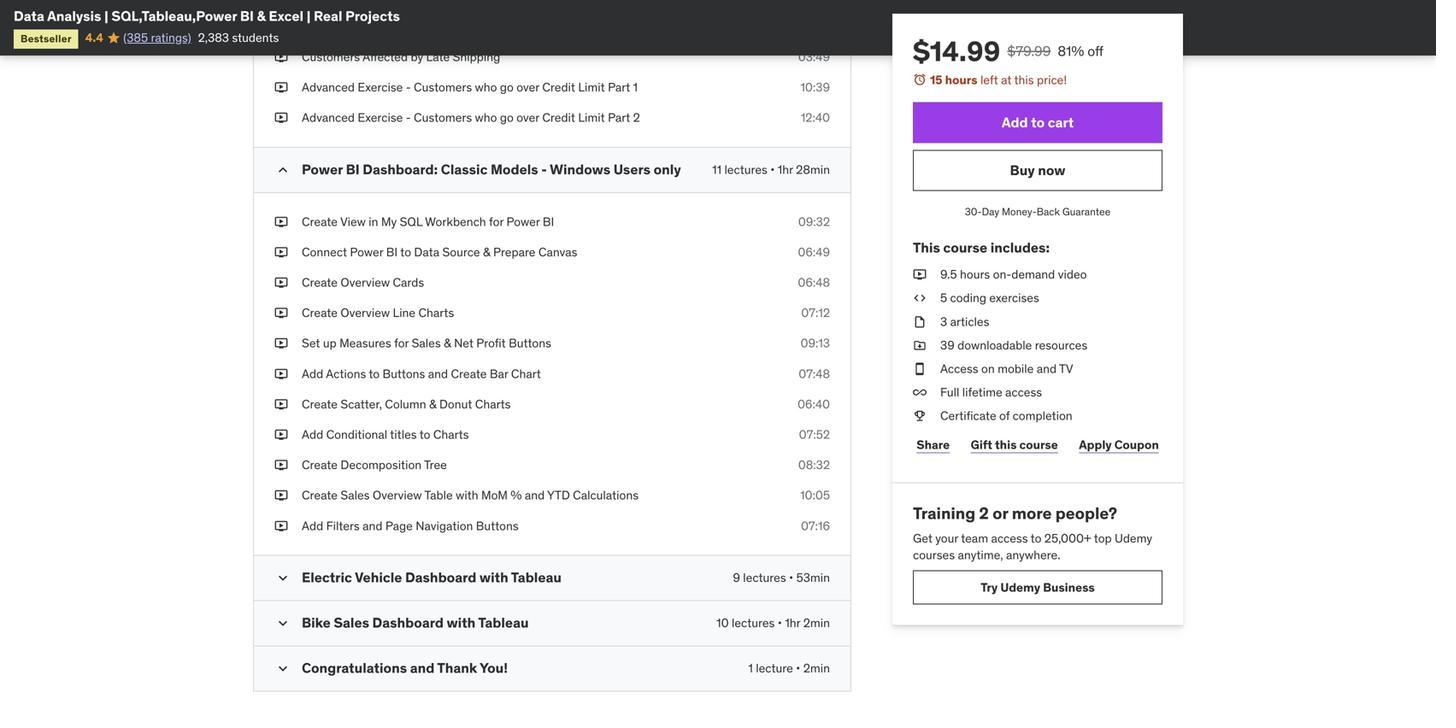 Task type: describe. For each thing, give the bounding box(es) containing it.
1hr for bike sales dashboard with tableau
[[785, 616, 801, 631]]

add for add conditional titles to charts
[[302, 427, 323, 443]]

access inside training 2 or more people? get your team access to 25,000+ top udemy courses anytime, anywhere.
[[992, 531, 1028, 547]]

(385 ratings)
[[123, 30, 191, 45]]

bike
[[302, 614, 331, 632]]

filters
[[326, 518, 360, 534]]

0 vertical spatial data
[[14, 7, 44, 25]]

try udemy business
[[981, 580, 1095, 596]]

people?
[[1056, 504, 1118, 524]]

lectures for electric vehicle dashboard with tableau
[[743, 570, 787, 586]]

2 vertical spatial power
[[350, 245, 383, 260]]

limit for 1
[[578, 80, 605, 95]]

electric
[[302, 569, 352, 587]]

team
[[961, 531, 989, 547]]

to right titles
[[420, 427, 431, 443]]

4.4
[[85, 30, 103, 45]]

buy now button
[[913, 150, 1163, 191]]

titles
[[390, 427, 417, 443]]

add to cart button
[[913, 102, 1163, 143]]

data analysis | sql,tableau,power bi & excel | real projects
[[14, 7, 400, 25]]

back
[[1037, 205, 1060, 219]]

up
[[323, 336, 337, 351]]

- for advanced exercise - customers who go over credit limit part 1
[[406, 80, 411, 95]]

03:49
[[799, 49, 830, 65]]

lectures for bike sales dashboard with tableau
[[732, 616, 775, 631]]

xsmall image for create decomposition tree
[[275, 457, 288, 474]]

models
[[491, 161, 539, 178]]

3 articles
[[941, 314, 990, 330]]

10 lectures • 1hr 2min
[[717, 616, 830, 631]]

06:40
[[798, 397, 830, 412]]

buy now
[[1010, 162, 1066, 179]]

access
[[941, 361, 979, 377]]

coding
[[951, 291, 987, 306]]

your
[[936, 531, 959, 547]]

bike sales dashboard with tableau
[[302, 614, 529, 632]]

real
[[314, 7, 343, 25]]

5
[[941, 291, 948, 306]]

measures
[[340, 336, 391, 351]]

tableau for electric vehicle dashboard with tableau
[[511, 569, 562, 587]]

overview for line
[[341, 305, 390, 321]]

& up students
[[257, 7, 266, 25]]

2 vertical spatial overview
[[373, 488, 422, 503]]

sales for overview
[[341, 488, 370, 503]]

1 vertical spatial power
[[507, 214, 540, 229]]

• for electric vehicle dashboard with tableau
[[789, 570, 794, 586]]

lectures for power bi dashboard: classic models - windows users only
[[725, 162, 768, 177]]

bi up canvas
[[543, 214, 554, 229]]

create for create view in my sql workbench for power bi
[[302, 214, 338, 229]]

- for advanced exercise - customers who go over credit limit part 2
[[406, 110, 411, 125]]

source
[[443, 245, 480, 260]]

08:32
[[799, 458, 830, 473]]

set up measures for sales & net profit buttons
[[302, 336, 552, 351]]

& left the donut
[[429, 397, 437, 412]]

customer
[[384, 19, 436, 34]]

only
[[654, 161, 681, 178]]

• for power bi dashboard: classic models - windows users only
[[771, 162, 775, 177]]

11
[[713, 162, 722, 177]]

sql
[[400, 214, 423, 229]]

articles
[[951, 314, 990, 330]]

credit for 2
[[543, 110, 576, 125]]

07:52
[[799, 427, 830, 443]]

create overview line charts
[[302, 305, 454, 321]]

& right the source
[[483, 245, 491, 260]]

create for create overview line charts
[[302, 305, 338, 321]]

create scatter, column & donut charts
[[302, 397, 511, 412]]

who for 1
[[475, 80, 497, 95]]

2 inside training 2 or more people? get your team access to 25,000+ top udemy courses anytime, anywhere.
[[980, 504, 989, 524]]

advanced for advanced exercise - customers who go over credit limit part 1
[[302, 80, 355, 95]]

with for bike sales dashboard with tableau
[[447, 614, 476, 632]]

exercise for advanced exercise - customers who go over credit limit part 1
[[358, 80, 403, 95]]

3
[[941, 314, 948, 330]]

$14.99
[[913, 34, 1001, 68]]

to inside training 2 or more people? get your team access to 25,000+ top udemy courses anytime, anywhere.
[[1031, 531, 1042, 547]]

at
[[1002, 72, 1012, 88]]

limit for 2
[[578, 110, 605, 125]]

coupon
[[1115, 437, 1159, 453]]

• for bike sales dashboard with tableau
[[778, 616, 782, 631]]

udemy inside training 2 or more people? get your team access to 25,000+ top udemy courses anytime, anywhere.
[[1115, 531, 1153, 547]]

1 lecture • 2min
[[749, 661, 830, 676]]

vehicle
[[355, 569, 402, 587]]

bestseller
[[21, 32, 72, 45]]

apply coupon button
[[1076, 428, 1163, 462]]

create for create decomposition tree
[[302, 458, 338, 473]]

net
[[454, 336, 474, 351]]

overview for cards
[[341, 275, 390, 290]]

11 lectures • 1hr 28min
[[713, 162, 830, 177]]

9.5
[[941, 267, 958, 282]]

0 horizontal spatial for
[[394, 336, 409, 351]]

hours for 15
[[946, 72, 978, 88]]

create left bar on the left bottom of the page
[[451, 366, 487, 382]]

bi down my
[[386, 245, 398, 260]]

over for 2
[[517, 110, 540, 125]]

0 vertical spatial access
[[1006, 385, 1043, 400]]

of
[[1000, 409, 1010, 424]]

15 hours left at this price!
[[930, 72, 1067, 88]]

customers affected by late shipping
[[302, 49, 500, 65]]

to up cards
[[400, 245, 411, 260]]

0 horizontal spatial course
[[944, 239, 988, 256]]

scatter,
[[341, 397, 382, 412]]

or
[[993, 504, 1009, 524]]

xsmall image for add actions to buttons and create bar chart
[[275, 366, 288, 383]]

2 vertical spatial buttons
[[476, 518, 519, 534]]

go for 1
[[500, 80, 514, 95]]

to right actions
[[369, 366, 380, 382]]

off
[[1088, 42, 1104, 60]]

create for create scatter, column & donut charts
[[302, 397, 338, 412]]

go for 2
[[500, 110, 514, 125]]

part for 2
[[608, 110, 631, 125]]

price!
[[1037, 72, 1067, 88]]

1 vertical spatial buttons
[[383, 366, 425, 382]]

power bi dashboard: classic models - windows users only
[[302, 161, 681, 178]]

now
[[1038, 162, 1066, 179]]

more
[[1012, 504, 1052, 524]]

connect power bi to data source & prepare canvas
[[302, 245, 578, 260]]

09:13
[[801, 336, 830, 351]]

and right the '%'
[[525, 488, 545, 503]]

dashboard for sales
[[372, 614, 444, 632]]

classic
[[441, 161, 488, 178]]

on
[[982, 361, 995, 377]]

(385
[[123, 30, 148, 45]]

5 coding exercises
[[941, 291, 1040, 306]]

• for congratulations and thank you!
[[796, 661, 801, 676]]

dashboard for vehicle
[[405, 569, 477, 587]]

xsmall image for create scatter, column & donut charts
[[275, 396, 288, 413]]

2,383
[[198, 30, 229, 45]]

decomposition
[[341, 458, 422, 473]]

customers for advanced exercise - customers who go over credit limit part 2
[[414, 110, 472, 125]]

chart
[[511, 366, 541, 382]]

customers for advanced exercise - customers who go over credit limit part 1
[[414, 80, 472, 95]]

lifetime
[[963, 385, 1003, 400]]



Task type: vqa. For each thing, say whether or not it's contained in the screenshot.
the Udemy image
no



Task type: locate. For each thing, give the bounding box(es) containing it.
0 vertical spatial 1
[[633, 80, 638, 95]]

data up bestseller
[[14, 7, 44, 25]]

1 small image from the top
[[275, 570, 292, 587]]

1 vertical spatial dashboard
[[372, 614, 444, 632]]

2 vertical spatial lectures
[[732, 616, 775, 631]]

07:16
[[801, 518, 830, 534]]

0 vertical spatial 2
[[633, 110, 640, 125]]

10:05
[[801, 488, 830, 503]]

0 horizontal spatial data
[[14, 7, 44, 25]]

1 | from the left
[[104, 7, 108, 25]]

limit
[[578, 80, 605, 95], [578, 110, 605, 125]]

who for 2
[[475, 110, 497, 125]]

| left real
[[307, 7, 311, 25]]

by up affected
[[369, 19, 381, 34]]

line
[[393, 305, 416, 321]]

1 vertical spatial course
[[1020, 437, 1059, 453]]

set
[[302, 336, 320, 351]]

hours up the coding in the top right of the page
[[960, 267, 991, 282]]

buy
[[1010, 162, 1035, 179]]

1 up users at left top
[[633, 80, 638, 95]]

full lifetime access
[[941, 385, 1043, 400]]

calculations
[[573, 488, 639, 503]]

gift
[[971, 437, 993, 453]]

day
[[982, 205, 1000, 219]]

1 vertical spatial charts
[[475, 397, 511, 412]]

2 go from the top
[[500, 110, 514, 125]]

overview up create overview line charts
[[341, 275, 390, 290]]

| right analysis
[[104, 7, 108, 25]]

who down advanced exercise - customers who go over credit limit part 1
[[475, 110, 497, 125]]

dashboard down navigation
[[405, 569, 477, 587]]

for down line
[[394, 336, 409, 351]]

windows
[[550, 161, 611, 178]]

2 vertical spatial with
[[447, 614, 476, 632]]

advanced exercise - customers who go over credit limit part 2
[[302, 110, 640, 125]]

charts up set up measures for sales & net profit buttons
[[419, 305, 454, 321]]

sales for dashboard
[[334, 614, 369, 632]]

1 who from the top
[[475, 80, 497, 95]]

0 horizontal spatial 2
[[633, 110, 640, 125]]

0 vertical spatial dashboard
[[405, 569, 477, 587]]

1 vertical spatial go
[[500, 110, 514, 125]]

%
[[511, 488, 522, 503]]

• down 9 lectures • 53min
[[778, 616, 782, 631]]

who down shipping
[[475, 80, 497, 95]]

xsmall image for create overview line charts
[[275, 305, 288, 322]]

view
[[340, 214, 366, 229]]

charts down bar on the left bottom of the page
[[475, 397, 511, 412]]

|
[[104, 7, 108, 25], [307, 7, 311, 25]]

tree
[[424, 458, 447, 473]]

1 vertical spatial tableau
[[478, 614, 529, 632]]

1 horizontal spatial 1
[[749, 661, 753, 676]]

and down set up measures for sales & net profit buttons
[[428, 366, 448, 382]]

course
[[944, 239, 988, 256], [1020, 437, 1059, 453]]

1 vertical spatial lectures
[[743, 570, 787, 586]]

0 vertical spatial 1hr
[[778, 162, 793, 177]]

1 2min from the top
[[804, 616, 830, 631]]

overview up measures
[[341, 305, 390, 321]]

2 limit from the top
[[578, 110, 605, 125]]

go down advanced exercise - customers who go over credit limit part 1
[[500, 110, 514, 125]]

2 vertical spatial -
[[542, 161, 547, 178]]

0 vertical spatial 2min
[[804, 616, 830, 631]]

1 vertical spatial part
[[608, 110, 631, 125]]

xsmall image
[[275, 110, 288, 126], [275, 214, 288, 230], [275, 244, 288, 261], [275, 275, 288, 291], [275, 305, 288, 322], [913, 314, 927, 330], [913, 361, 927, 378], [275, 366, 288, 383], [275, 396, 288, 413], [275, 457, 288, 474]]

1 vertical spatial over
[[517, 110, 540, 125]]

demand
[[1012, 267, 1056, 282]]

go
[[500, 80, 514, 95], [500, 110, 514, 125]]

1 over from the top
[[517, 80, 540, 95]]

1 horizontal spatial 2
[[980, 504, 989, 524]]

by for customer
[[369, 19, 381, 34]]

lecture
[[756, 661, 793, 676]]

0 vertical spatial with
[[456, 488, 479, 503]]

tableau for bike sales dashboard with tableau
[[478, 614, 529, 632]]

exercise up dashboard:
[[358, 110, 403, 125]]

hours for 9.5
[[960, 267, 991, 282]]

0 horizontal spatial by
[[369, 19, 381, 34]]

0 vertical spatial for
[[489, 214, 504, 229]]

data down create view in my sql workbench for power bi
[[414, 245, 440, 260]]

0 vertical spatial over
[[517, 80, 540, 95]]

over up advanced exercise - customers who go over credit limit part 2
[[517, 80, 540, 95]]

2min down '53min'
[[804, 616, 830, 631]]

gift this course
[[971, 437, 1059, 453]]

office sales by customer country
[[302, 19, 482, 34]]

sales right bike
[[334, 614, 369, 632]]

to
[[1032, 114, 1045, 131], [400, 245, 411, 260], [369, 366, 380, 382], [420, 427, 431, 443], [1031, 531, 1042, 547]]

bi up students
[[240, 7, 254, 25]]

bi
[[240, 7, 254, 25], [346, 161, 360, 178], [543, 214, 554, 229], [386, 245, 398, 260]]

ratings)
[[151, 30, 191, 45]]

0 vertical spatial this
[[1015, 72, 1035, 88]]

1 vertical spatial overview
[[341, 305, 390, 321]]

advanced
[[302, 80, 355, 95], [302, 110, 355, 125]]

mom
[[481, 488, 508, 503]]

power up create overview cards
[[350, 245, 383, 260]]

1 vertical spatial 2
[[980, 504, 989, 524]]

07:48
[[799, 366, 830, 382]]

guarantee
[[1063, 205, 1111, 219]]

add down at
[[1002, 114, 1029, 131]]

includes:
[[991, 239, 1050, 256]]

1 vertical spatial 1hr
[[785, 616, 801, 631]]

buttons down mom
[[476, 518, 519, 534]]

course up 9.5
[[944, 239, 988, 256]]

with down mom
[[480, 569, 509, 587]]

2 up users at left top
[[633, 110, 640, 125]]

1 horizontal spatial by
[[411, 49, 423, 65]]

by for late
[[411, 49, 423, 65]]

add left conditional
[[302, 427, 323, 443]]

1 vertical spatial for
[[394, 336, 409, 351]]

congratulations and thank you!
[[302, 660, 508, 677]]

0 vertical spatial lectures
[[725, 162, 768, 177]]

by left late
[[411, 49, 423, 65]]

12:40
[[801, 110, 830, 125]]

certificate
[[941, 409, 997, 424]]

1 vertical spatial 2min
[[804, 661, 830, 676]]

sales up "add actions to buttons and create bar chart"
[[412, 336, 441, 351]]

to left cart
[[1032, 114, 1045, 131]]

0 horizontal spatial power
[[302, 161, 343, 178]]

1 vertical spatial udemy
[[1001, 580, 1041, 596]]

create up filters
[[302, 488, 338, 503]]

0 vertical spatial tableau
[[511, 569, 562, 587]]

0 vertical spatial charts
[[419, 305, 454, 321]]

add left filters
[[302, 518, 323, 534]]

anywhere.
[[1007, 548, 1061, 563]]

0 horizontal spatial |
[[104, 7, 108, 25]]

over up models
[[517, 110, 540, 125]]

left
[[981, 72, 999, 88]]

video
[[1058, 267, 1087, 282]]

2 part from the top
[[608, 110, 631, 125]]

small image
[[275, 570, 292, 587], [275, 615, 292, 632]]

actions
[[326, 366, 366, 382]]

tableau up 'you!'
[[478, 614, 529, 632]]

my
[[381, 214, 397, 229]]

0 vertical spatial overview
[[341, 275, 390, 290]]

add down set
[[302, 366, 323, 382]]

small image for bike
[[275, 615, 292, 632]]

0 vertical spatial advanced
[[302, 80, 355, 95]]

and
[[1037, 361, 1057, 377], [428, 366, 448, 382], [525, 488, 545, 503], [363, 518, 383, 534], [410, 660, 435, 677]]

1 vertical spatial with
[[480, 569, 509, 587]]

81%
[[1058, 42, 1085, 60]]

buttons up column on the left
[[383, 366, 425, 382]]

anytime,
[[958, 548, 1004, 563]]

in
[[369, 214, 378, 229]]

dashboard up congratulations and thank you!
[[372, 614, 444, 632]]

1 part from the top
[[608, 80, 631, 95]]

1hr for power bi dashboard: classic models - windows users only
[[778, 162, 793, 177]]

add for add to cart
[[1002, 114, 1029, 131]]

sales up filters
[[341, 488, 370, 503]]

course down completion
[[1020, 437, 1059, 453]]

2 horizontal spatial power
[[507, 214, 540, 229]]

page
[[386, 518, 413, 534]]

for up prepare on the left top of the page
[[489, 214, 504, 229]]

small image for power
[[275, 161, 292, 179]]

1 limit from the top
[[578, 80, 605, 95]]

tv
[[1060, 361, 1074, 377]]

2,383 students
[[198, 30, 279, 45]]

exercise for advanced exercise - customers who go over credit limit part 2
[[358, 110, 403, 125]]

small image left electric
[[275, 570, 292, 587]]

0 vertical spatial small image
[[275, 161, 292, 179]]

you!
[[480, 660, 508, 677]]

and left thank
[[410, 660, 435, 677]]

2 vertical spatial charts
[[433, 427, 469, 443]]

09:32
[[799, 214, 830, 229]]

sales right office
[[336, 19, 366, 34]]

1 vertical spatial limit
[[578, 110, 605, 125]]

1 vertical spatial data
[[414, 245, 440, 260]]

9.5 hours on-demand video
[[941, 267, 1087, 282]]

• left 28min
[[771, 162, 775, 177]]

create down actions
[[302, 397, 338, 412]]

to up anywhere.
[[1031, 531, 1042, 547]]

create down conditional
[[302, 458, 338, 473]]

add for add actions to buttons and create bar chart
[[302, 366, 323, 382]]

training 2 or more people? get your team access to 25,000+ top udemy courses anytime, anywhere.
[[913, 504, 1153, 563]]

2 credit from the top
[[543, 110, 576, 125]]

shipping
[[453, 49, 500, 65]]

1 vertical spatial this
[[996, 437, 1017, 453]]

0 vertical spatial small image
[[275, 570, 292, 587]]

create for create overview cards
[[302, 275, 338, 290]]

1 vertical spatial 1
[[749, 661, 753, 676]]

1 horizontal spatial power
[[350, 245, 383, 260]]

0 vertical spatial go
[[500, 80, 514, 95]]

2 over from the top
[[517, 110, 540, 125]]

0 vertical spatial buttons
[[509, 336, 552, 351]]

part for 1
[[608, 80, 631, 95]]

1 small image from the top
[[275, 161, 292, 179]]

tableau down the '%'
[[511, 569, 562, 587]]

30-
[[965, 205, 982, 219]]

overview up page
[[373, 488, 422, 503]]

prepare
[[493, 245, 536, 260]]

bar
[[490, 366, 508, 382]]

0 vertical spatial by
[[369, 19, 381, 34]]

- right models
[[542, 161, 547, 178]]

1 vertical spatial -
[[406, 110, 411, 125]]

charts down the donut
[[433, 427, 469, 443]]

2 advanced from the top
[[302, 110, 355, 125]]

2min right "lecture"
[[804, 661, 830, 676]]

customers down advanced exercise - customers who go over credit limit part 1
[[414, 110, 472, 125]]

1 vertical spatial by
[[411, 49, 423, 65]]

25,000+
[[1045, 531, 1092, 547]]

apply coupon
[[1080, 437, 1159, 453]]

0 horizontal spatial udemy
[[1001, 580, 1041, 596]]

hours right 15
[[946, 72, 978, 88]]

customers down office
[[302, 49, 360, 65]]

& left "net"
[[444, 336, 451, 351]]

this right gift
[[996, 437, 1017, 453]]

create for create sales overview table with mom % and ytd calculations
[[302, 488, 338, 503]]

1 horizontal spatial data
[[414, 245, 440, 260]]

xsmall image for create overview cards
[[275, 275, 288, 291]]

advanced for advanced exercise - customers who go over credit limit part 2
[[302, 110, 355, 125]]

cards
[[393, 275, 424, 290]]

0 vertical spatial course
[[944, 239, 988, 256]]

• right "lecture"
[[796, 661, 801, 676]]

top
[[1095, 531, 1112, 547]]

xsmall image for advanced exercise - customers who go over credit limit part 2
[[275, 110, 288, 126]]

0 vertical spatial exercise
[[358, 80, 403, 95]]

and left tv
[[1037, 361, 1057, 377]]

0 vertical spatial part
[[608, 80, 631, 95]]

2 small image from the top
[[275, 661, 292, 678]]

customers down late
[[414, 80, 472, 95]]

10
[[717, 616, 729, 631]]

xsmall image
[[275, 18, 288, 35], [275, 49, 288, 66], [275, 79, 288, 96], [913, 266, 927, 283], [913, 290, 927, 307], [275, 335, 288, 352], [913, 337, 927, 354], [913, 384, 927, 401], [913, 408, 927, 425], [275, 427, 288, 443], [275, 488, 288, 504], [275, 518, 288, 535]]

small image for electric
[[275, 570, 292, 587]]

ytd
[[547, 488, 570, 503]]

add conditional titles to charts
[[302, 427, 469, 443]]

-
[[406, 80, 411, 95], [406, 110, 411, 125], [542, 161, 547, 178]]

lectures right 11
[[725, 162, 768, 177]]

2 vertical spatial customers
[[414, 110, 472, 125]]

2 | from the left
[[307, 7, 311, 25]]

1 vertical spatial credit
[[543, 110, 576, 125]]

exercise down affected
[[358, 80, 403, 95]]

1 vertical spatial small image
[[275, 661, 292, 678]]

1 vertical spatial access
[[992, 531, 1028, 547]]

1 vertical spatial customers
[[414, 80, 472, 95]]

0 vertical spatial hours
[[946, 72, 978, 88]]

to inside button
[[1032, 114, 1045, 131]]

0 vertical spatial customers
[[302, 49, 360, 65]]

0 vertical spatial -
[[406, 80, 411, 95]]

over for 1
[[517, 80, 540, 95]]

create
[[302, 214, 338, 229], [302, 275, 338, 290], [302, 305, 338, 321], [451, 366, 487, 382], [302, 397, 338, 412], [302, 458, 338, 473], [302, 488, 338, 503]]

with up thank
[[447, 614, 476, 632]]

- up dashboard:
[[406, 110, 411, 125]]

1 exercise from the top
[[358, 80, 403, 95]]

1 horizontal spatial udemy
[[1115, 531, 1153, 547]]

1 horizontal spatial |
[[307, 7, 311, 25]]

create up 'connect'
[[302, 214, 338, 229]]

bi left dashboard:
[[346, 161, 360, 178]]

create overview cards
[[302, 275, 424, 290]]

create view in my sql workbench for power bi
[[302, 214, 554, 229]]

lectures right 9
[[743, 570, 787, 586]]

0 vertical spatial who
[[475, 80, 497, 95]]

sales for by
[[336, 19, 366, 34]]

share button
[[913, 428, 954, 462]]

customers
[[302, 49, 360, 65], [414, 80, 472, 95], [414, 110, 472, 125]]

buttons up chart
[[509, 336, 552, 351]]

with left mom
[[456, 488, 479, 503]]

2 left or
[[980, 504, 989, 524]]

2 small image from the top
[[275, 615, 292, 632]]

add actions to buttons and create bar chart
[[302, 366, 541, 382]]

0 vertical spatial power
[[302, 161, 343, 178]]

0 horizontal spatial 1
[[633, 80, 638, 95]]

udemy right try
[[1001, 580, 1041, 596]]

xsmall image for create view in my sql workbench for power bi
[[275, 214, 288, 230]]

this right at
[[1015, 72, 1035, 88]]

lectures right 10
[[732, 616, 775, 631]]

- down customers affected by late shipping
[[406, 80, 411, 95]]

certificate of completion
[[941, 409, 1073, 424]]

add inside button
[[1002, 114, 1029, 131]]

1 vertical spatial exercise
[[358, 110, 403, 125]]

thank
[[437, 660, 477, 677]]

get
[[913, 531, 933, 547]]

0 vertical spatial udemy
[[1115, 531, 1153, 547]]

alarm image
[[913, 73, 927, 86]]

udemy right top
[[1115, 531, 1153, 547]]

with for electric vehicle dashboard with tableau
[[480, 569, 509, 587]]

advanced exercise - customers who go over credit limit part 1
[[302, 80, 638, 95]]

profit
[[477, 336, 506, 351]]

07:12
[[802, 305, 830, 321]]

1 vertical spatial advanced
[[302, 110, 355, 125]]

0 vertical spatial credit
[[543, 80, 576, 95]]

2 2min from the top
[[804, 661, 830, 676]]

1 horizontal spatial course
[[1020, 437, 1059, 453]]

create up set
[[302, 305, 338, 321]]

1 left "lecture"
[[749, 661, 753, 676]]

downloadable
[[958, 338, 1033, 353]]

power up prepare on the left top of the page
[[507, 214, 540, 229]]

access on mobile and tv
[[941, 361, 1074, 377]]

conditional
[[326, 427, 388, 443]]

1 vertical spatial who
[[475, 110, 497, 125]]

small image
[[275, 161, 292, 179], [275, 661, 292, 678]]

this
[[1015, 72, 1035, 88], [996, 437, 1017, 453]]

access down mobile
[[1006, 385, 1043, 400]]

analysis
[[47, 7, 101, 25]]

power up view
[[302, 161, 343, 178]]

1 credit from the top
[[543, 80, 576, 95]]

cart
[[1048, 114, 1074, 131]]

2 exercise from the top
[[358, 110, 403, 125]]

access down or
[[992, 531, 1028, 547]]

gift this course link
[[968, 428, 1062, 462]]

late
[[426, 49, 450, 65]]

add for add filters and page navigation buttons
[[302, 518, 323, 534]]

1hr up 1 lecture • 2min
[[785, 616, 801, 631]]

1hr left 28min
[[778, 162, 793, 177]]

create down 'connect'
[[302, 275, 338, 290]]

country
[[439, 19, 482, 34]]

try
[[981, 580, 998, 596]]

1 vertical spatial small image
[[275, 615, 292, 632]]

hours
[[946, 72, 978, 88], [960, 267, 991, 282]]

1 go from the top
[[500, 80, 514, 95]]

go down shipping
[[500, 80, 514, 95]]

and left page
[[363, 518, 383, 534]]

0 vertical spatial limit
[[578, 80, 605, 95]]

small image for congratulations
[[275, 661, 292, 678]]

2 who from the top
[[475, 110, 497, 125]]

1 horizontal spatial for
[[489, 214, 504, 229]]

• left '53min'
[[789, 570, 794, 586]]

small image left bike
[[275, 615, 292, 632]]

credit for 1
[[543, 80, 576, 95]]

1 vertical spatial hours
[[960, 267, 991, 282]]

xsmall image for connect power bi to data source & prepare canvas
[[275, 244, 288, 261]]

1 advanced from the top
[[302, 80, 355, 95]]



